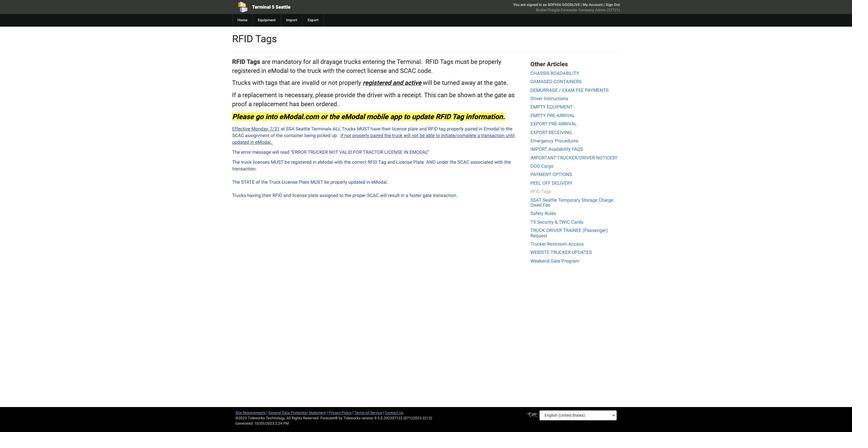 Task type: vqa. For each thing, say whether or not it's contained in the screenshot.
top or
yes



Task type: describe. For each thing, give the bounding box(es) containing it.
1 empty from the top
[[531, 104, 546, 110]]

in inside 'are mandatory for all drayage trucks entering the terminal.  rfid tags must be properly registered in emodal to the truck with the correct license and scac code.'
[[262, 67, 266, 74]]

0 horizontal spatial of
[[256, 179, 260, 185]]

in inside you are signed in as sophia goodlive | my account | sign out broker/freight forwarder company admin (57721)
[[539, 3, 542, 7]]

the down 7/31
[[276, 133, 283, 138]]

must inside the truck licenses must be registered in emodal with the correct rfid tag and license plate  and under the scac associated with the transaction.
[[271, 159, 284, 165]]

request
[[531, 233, 548, 238]]

license
[[385, 149, 403, 155]]

the left gate.
[[484, 79, 493, 87]]

1 horizontal spatial updated
[[349, 179, 366, 185]]

be up "can"
[[434, 79, 441, 87]]

will left read
[[272, 149, 279, 155]]

articles
[[547, 61, 568, 68]]

to inside at ssa seattle terminals all trucks must have their license plate and rfid tag properly paired in emodal to the scac assignment of the container being picked up.
[[501, 126, 505, 131]]

proof
[[232, 100, 247, 108]]

the for the error message will read "error trucker not valid for tractor license in emodal"
[[232, 149, 240, 155]]

scac inside the truck licenses must be registered in emodal with the correct rfid tag and license plate  and under the scac associated with the transaction.
[[458, 159, 470, 165]]

home link
[[232, 14, 253, 27]]

seattle for ssa
[[296, 126, 310, 131]]

import link
[[281, 14, 302, 27]]

trucks
[[344, 58, 361, 66]]

1 horizontal spatial are
[[292, 79, 300, 87]]

assigned
[[320, 193, 338, 198]]

chassis roadability link
[[531, 71, 580, 76]]

the right associated
[[504, 159, 511, 165]]

©2023 tideworks
[[236, 416, 265, 421]]

| left the 'my'
[[581, 3, 582, 7]]

delivery
[[552, 180, 573, 186]]

1 horizontal spatial not
[[345, 133, 351, 138]]

registered inside 'are mandatory for all drayage trucks entering the terminal.  rfid tags must be properly registered in emodal to the truck with the correct license and scac code.'
[[232, 67, 260, 74]]

being
[[305, 133, 316, 138]]

peel
[[531, 180, 541, 186]]

&
[[555, 219, 558, 225]]

provide
[[335, 92, 355, 99]]

properly up provide in the left top of the page
[[339, 79, 361, 87]]

contact
[[385, 411, 398, 415]]

tag
[[439, 126, 446, 131]]

in inside the truck licenses must be registered in emodal with the correct rfid tag and license plate  and under the scac associated with the transaction.
[[313, 159, 317, 165]]

correct inside the truck licenses must be registered in emodal with the correct rfid tag and license plate  and under the scac associated with the transaction.
[[352, 159, 367, 165]]

read
[[280, 149, 290, 155]]

1 export from the top
[[531, 121, 548, 127]]

contact us link
[[385, 411, 403, 415]]

have
[[371, 126, 381, 131]]

rfid inside 'other articles chassis roadability damaged containers demurrage / exam fee payments driver instructions empty equipment empty pre-arrival export pre-arrival export receiving emergency procedures import availability faqs important trucker/driver notices!! oog cargo payment options peel off delivery rfid tags ssat seattle temporary storage charge dwell fee safety rules t5 security & twic cards truck driver trainee (passenger) request trucker restroom access website trucker updates weekend gate program'
[[531, 189, 541, 194]]

license inside the truck licenses must be registered in emodal with the correct rfid tag and license plate  and under the scac associated with the transaction.
[[396, 159, 412, 165]]

import availability faqs link
[[531, 147, 583, 152]]

can
[[438, 92, 448, 99]]

the left the proper
[[345, 193, 351, 198]]

faqs
[[572, 147, 583, 152]]

data
[[282, 411, 290, 415]]

by
[[339, 416, 343, 421]]

receipt.
[[402, 92, 423, 99]]

this
[[424, 92, 436, 99]]

1 vertical spatial pre-
[[549, 121, 559, 127]]

| up forecast®
[[327, 411, 328, 415]]

fee
[[576, 87, 584, 93]]

2:24
[[275, 422, 282, 426]]

not for truck
[[412, 133, 419, 138]]

10/05/2023
[[254, 422, 274, 426]]

2 export from the top
[[531, 130, 548, 135]]

0 horizontal spatial license
[[282, 179, 298, 185]]

damaged
[[531, 79, 553, 84]]

updates
[[572, 250, 592, 255]]

reserved.
[[303, 416, 320, 421]]

gate
[[551, 258, 561, 264]]

under
[[437, 159, 449, 165]]

in down the truck licenses must be registered in emodal with the correct rfid tag and license plate  and under the scac associated with the transaction. at the top of the page
[[367, 179, 370, 185]]

general
[[269, 411, 281, 415]]

seattle inside 'other articles chassis roadability damaged containers demurrage / exam fee payments driver instructions empty equipment empty pre-arrival export pre-arrival export receiving emergency procedures import availability faqs important trucker/driver notices!! oog cargo payment options peel off delivery rfid tags ssat seattle temporary storage charge dwell fee safety rules t5 security & twic cards truck driver trainee (passenger) request trucker restroom access website trucker updates weekend gate program'
[[543, 197, 557, 203]]

all
[[287, 416, 291, 421]]

is
[[279, 92, 283, 99]]

associated
[[471, 159, 493, 165]]

cards
[[572, 219, 584, 225]]

as inside you are signed in as sophia goodlive | my account | sign out broker/freight forwarder company admin (57721)
[[543, 3, 547, 7]]

account
[[589, 3, 603, 7]]

other articles chassis roadability damaged containers demurrage / exam fee payments driver instructions empty equipment empty pre-arrival export pre-arrival export receiving emergency procedures import availability faqs important trucker/driver notices!! oog cargo payment options peel off delivery rfid tags ssat seattle temporary storage charge dwell fee safety rules t5 security & twic cards truck driver trainee (passenger) request trucker restroom access website trucker updates weekend gate program
[[531, 61, 618, 264]]

properly inside 'are mandatory for all drayage trucks entering the terminal.  rfid tags must be properly registered in emodal to the truck with the correct license and scac code.'
[[479, 58, 502, 66]]

in right result
[[401, 193, 405, 198]]

the up information.
[[484, 92, 493, 99]]

emergency
[[531, 138, 554, 144]]

mandatory
[[272, 58, 302, 66]]

oog
[[531, 164, 540, 169]]

t5
[[531, 219, 536, 225]]

broker/freight
[[536, 8, 560, 12]]

and inside the truck licenses must be registered in emodal with the correct rfid tag and license plate  and under the scac associated with the transaction.
[[388, 159, 395, 165]]

correct inside 'are mandatory for all drayage trucks entering the terminal.  rfid tags must be properly registered in emodal to the truck with the correct license and scac code.'
[[346, 67, 366, 74]]

rfid inside 'are mandatory for all drayage trucks entering the terminal.  rfid tags must be properly registered in emodal to the truck with the correct license and scac code.'
[[426, 58, 439, 66]]

driver instructions link
[[531, 96, 569, 101]]

1 vertical spatial replacement
[[254, 100, 288, 108]]

emodal inside the truck licenses must be registered in emodal with the correct rfid tag and license plate  and under the scac associated with the transaction.
[[318, 159, 333, 165]]

necessary, please
[[285, 92, 334, 99]]

sign out link
[[606, 3, 620, 7]]

to right app
[[404, 113, 410, 121]]

away
[[461, 79, 476, 87]]

0 vertical spatial replacement
[[243, 92, 277, 99]]

a right the proof
[[249, 100, 252, 108]]

charge
[[599, 197, 614, 203]]

1 vertical spatial arrival
[[559, 121, 577, 127]]

trucks for license
[[232, 193, 246, 198]]

are inside 'are mandatory for all drayage trucks entering the terminal.  rfid tags must be properly registered in emodal to the truck with the correct license and scac code.'
[[262, 58, 271, 66]]

export
[[308, 18, 319, 22]]

the down the drayage
[[336, 67, 345, 74]]

proper
[[353, 193, 366, 198]]

safety
[[531, 211, 544, 216]]

their inside at ssa seattle terminals all trucks must have their license plate and rfid tag properly paired in emodal to the scac assignment of the container being picked up.
[[382, 126, 391, 131]]

plate inside at ssa seattle terminals all trucks must have their license plate and rfid tag properly paired in emodal to the scac assignment of the container being picked up.
[[408, 126, 418, 131]]

not
[[329, 149, 338, 155]]

terms
[[355, 411, 365, 415]]

trucker inside 'other articles chassis roadability damaged containers demurrage / exam fee payments driver instructions empty equipment empty pre-arrival export pre-arrival export receiving emergency procedures import availability faqs important trucker/driver notices!! oog cargo payment options peel off delivery rfid tags ssat seattle temporary storage charge dwell fee safety rules t5 security & twic cards truck driver trainee (passenger) request trucker restroom access website trucker updates weekend gate program'
[[551, 250, 571, 255]]

must inside at ssa seattle terminals all trucks must have their license plate and rfid tag properly paired in emodal to the scac assignment of the container being picked up.
[[357, 126, 370, 131]]

2 vertical spatial license
[[292, 193, 307, 198]]

entering
[[363, 58, 385, 66]]

cargo
[[541, 164, 554, 169]]

other
[[531, 61, 546, 68]]

scac inside at ssa seattle terminals all trucks must have their license plate and rfid tag properly paired in emodal to the scac assignment of the container being picked up.
[[232, 133, 244, 138]]

1 vertical spatial their
[[262, 193, 271, 198]]

pm
[[283, 422, 289, 426]]

properly up trucks having their rfid and license plate assigned to the proper scac will result in a faster gate transaction.
[[331, 179, 347, 185]]

import
[[531, 147, 548, 152]]

equipment link
[[253, 14, 281, 27]]

statement
[[309, 411, 326, 415]]

up.
[[332, 133, 338, 138]]

of inside at ssa seattle terminals all trucks must have their license plate and rfid tag properly paired in emodal to the scac assignment of the container being picked up.
[[271, 133, 275, 138]]

truck driver trainee (passenger) request link
[[531, 228, 608, 238]]

tags inside 'other articles chassis roadability damaged containers demurrage / exam fee payments driver instructions empty equipment empty pre-arrival export pre-arrival export receiving emergency procedures import availability faqs important trucker/driver notices!! oog cargo payment options peel off delivery rfid tags ssat seattle temporary storage charge dwell fee safety rules t5 security & twic cards truck driver trainee (passenger) request trucker restroom access website trucker updates weekend gate program'
[[542, 189, 552, 194]]

license inside 'are mandatory for all drayage trucks entering the terminal.  rfid tags must be properly registered in emodal to the truck with the correct license and scac code.'
[[368, 67, 387, 74]]

7/31
[[270, 126, 280, 131]]

and left 'active'
[[393, 79, 403, 87]]

(07122023-
[[404, 416, 423, 421]]

in
[[404, 149, 409, 155]]

important trucker/driver notices!! link
[[531, 155, 618, 160]]

1 vertical spatial or
[[321, 113, 328, 121]]

the for the state of the truck license plate must be properly updated in emodal.
[[232, 179, 240, 185]]

tag for information.
[[452, 113, 464, 121]]

company
[[579, 8, 595, 12]]

be inside if a replacement is necessary, please provide the driver with a receipt. this can be shown at the gate as proof a replacement has been ordered.
[[449, 92, 456, 99]]

protection
[[291, 411, 308, 415]]

tag for and
[[379, 159, 386, 165]]

ssat seattle temporary storage charge dwell fee link
[[531, 197, 614, 208]]

| left the sign
[[604, 3, 605, 7]]

0 vertical spatial at
[[477, 79, 483, 87]]

the up all
[[329, 113, 340, 121]]

and down the state of the truck license plate must be properly updated in emodal.
[[284, 193, 291, 198]]

to inside 'are mandatory for all drayage trucks entering the terminal.  rfid tags must be properly registered in emodal to the truck with the correct license and scac code.'
[[290, 67, 296, 74]]

access
[[569, 241, 584, 247]]

at inside if a replacement is necessary, please provide the driver with a receipt. this can be shown at the gate as proof a replacement has been ordered.
[[477, 92, 483, 99]]

properly inside at ssa seattle terminals all trucks must have their license plate and rfid tag properly paired in emodal to the scac assignment of the container being picked up.
[[447, 126, 464, 131]]

import
[[286, 18, 297, 22]]

tideworks
[[344, 416, 361, 421]]

0 vertical spatial or
[[321, 79, 327, 87]]

a left receipt.
[[397, 92, 401, 99]]

procedures
[[555, 138, 579, 144]]

emodal. inside if not properly paired the truck will not be able to initiate/complete a transaction until updated in emodal.
[[255, 139, 272, 145]]

shown
[[458, 92, 476, 99]]

has
[[289, 100, 300, 108]]

a left faster
[[406, 193, 408, 198]]

if for not
[[341, 133, 343, 138]]

will down code.
[[423, 79, 432, 87]]

| up 9.5.0.202307122
[[383, 411, 384, 415]]

| up tideworks
[[353, 411, 354, 415]]

trucks inside at ssa seattle terminals all trucks must have their license plate and rfid tag properly paired in emodal to the scac assignment of the container being picked up.
[[342, 126, 356, 131]]

you
[[513, 3, 520, 7]]

are inside you are signed in as sophia goodlive | my account | sign out broker/freight forwarder company admin (57721)
[[521, 3, 526, 7]]

been
[[301, 100, 315, 108]]

site
[[236, 411, 242, 415]]

0 vertical spatial trucker
[[308, 149, 328, 155]]



Task type: locate. For each thing, give the bounding box(es) containing it.
0 horizontal spatial gate
[[423, 193, 432, 198]]

must up assigned
[[311, 179, 323, 185]]

1 vertical spatial seattle
[[296, 126, 310, 131]]

emergency procedures link
[[531, 138, 579, 144]]

the up license
[[385, 133, 391, 138]]

trucks right all
[[342, 126, 356, 131]]

0 horizontal spatial their
[[262, 193, 271, 198]]

faster
[[410, 193, 422, 198]]

the inside if not properly paired the truck will not be able to initiate/complete a transaction until updated in emodal.
[[385, 133, 391, 138]]

emodal"
[[410, 149, 429, 155]]

the up until
[[506, 126, 513, 131]]

2 vertical spatial trucks
[[232, 193, 246, 198]]

as inside if a replacement is necessary, please provide the driver with a receipt. this can be shown at the gate as proof a replacement has been ordered.
[[508, 92, 515, 99]]

emodal down provide in the left top of the page
[[341, 113, 365, 121]]

a up the proof
[[238, 92, 241, 99]]

are right that on the left of page
[[292, 79, 300, 87]]

scac left associated
[[458, 159, 470, 165]]

1 vertical spatial the
[[232, 159, 240, 165]]

the truck licenses must be registered in emodal with the correct rfid tag and license plate  and under the scac associated with the transaction.
[[232, 159, 511, 171]]

1 horizontal spatial must
[[311, 179, 323, 185]]

chassis
[[531, 71, 550, 76]]

gate right faster
[[423, 193, 432, 198]]

ssa
[[286, 126, 295, 131]]

trucker left not
[[308, 149, 328, 155]]

will up 'in'
[[404, 133, 411, 138]]

1 vertical spatial at
[[477, 92, 483, 99]]

trucker/driver
[[558, 155, 595, 160]]

updated up the proper
[[349, 179, 366, 185]]

0 horizontal spatial paired
[[370, 133, 383, 138]]

1 vertical spatial as
[[508, 92, 515, 99]]

state
[[241, 179, 255, 185]]

emodal.com
[[279, 113, 319, 121]]

with left tags at the left of page
[[252, 79, 264, 87]]

0 vertical spatial the
[[232, 149, 240, 155]]

twic
[[559, 219, 570, 225]]

0 vertical spatial paired
[[465, 126, 478, 131]]

equipment
[[547, 104, 573, 110]]

emodal. down the truck licenses must be registered in emodal with the correct rfid tag and license plate  and under the scac associated with the transaction. at the top of the page
[[372, 179, 388, 185]]

seattle inside at ssa seattle terminals all trucks must have their license plate and rfid tag properly paired in emodal to the scac assignment of the container being picked up.
[[296, 126, 310, 131]]

or right invalid
[[321, 79, 327, 87]]

fee
[[543, 202, 551, 208]]

0 vertical spatial plate
[[408, 126, 418, 131]]

licenses
[[253, 159, 270, 165]]

1 vertical spatial trucker
[[551, 250, 571, 255]]

updated inside if not properly paired the truck will not be able to initiate/complete a transaction until updated in emodal.
[[232, 139, 249, 145]]

effective monday, 7/31
[[232, 126, 280, 131]]

export up "export receiving" link
[[531, 121, 548, 127]]

be up assigned
[[324, 179, 329, 185]]

truck inside 'are mandatory for all drayage trucks entering the terminal.  rfid tags must be properly registered in emodal to the truck with the correct license and scac code.'
[[308, 67, 321, 74]]

2 the from the top
[[232, 159, 240, 165]]

1 vertical spatial empty
[[531, 113, 546, 118]]

1 vertical spatial registered
[[363, 79, 391, 87]]

as up the broker/freight
[[543, 3, 547, 7]]

the left licenses
[[232, 159, 240, 165]]

license
[[396, 159, 412, 165], [282, 179, 298, 185]]

0 vertical spatial seattle
[[276, 4, 291, 10]]

as
[[543, 3, 547, 7], [508, 92, 515, 99]]

truck down all on the top of the page
[[308, 67, 321, 74]]

1 vertical spatial if
[[341, 133, 343, 138]]

0 horizontal spatial if
[[232, 92, 236, 99]]

properly inside if not properly paired the truck will not be able to initiate/complete a transaction until updated in emodal.
[[353, 133, 369, 138]]

1 vertical spatial updated
[[349, 179, 366, 185]]

will
[[423, 79, 432, 87], [404, 133, 411, 138], [272, 149, 279, 155], [380, 193, 387, 198]]

1 horizontal spatial license
[[396, 159, 412, 165]]

2 vertical spatial the
[[232, 179, 240, 185]]

1 horizontal spatial seattle
[[296, 126, 310, 131]]

paired inside if not properly paired the truck will not be able to initiate/complete a transaction until updated in emodal.
[[370, 133, 383, 138]]

2 horizontal spatial emodal
[[341, 113, 365, 121]]

not right "up."
[[345, 133, 351, 138]]

demurrage / exam fee payments link
[[531, 87, 609, 93]]

arrival up receiving
[[559, 121, 577, 127]]

2 horizontal spatial registered
[[363, 79, 391, 87]]

of down 7/31
[[271, 133, 275, 138]]

the down the for
[[297, 67, 306, 74]]

1 rfid tags from the top
[[232, 33, 277, 45]]

0 vertical spatial truck
[[308, 67, 321, 74]]

2 horizontal spatial not
[[412, 133, 419, 138]]

1 vertical spatial plate
[[299, 179, 309, 185]]

emodal inside 'are mandatory for all drayage trucks entering the terminal.  rfid tags must be properly registered in emodal to the truck with the correct license and scac code.'
[[268, 67, 289, 74]]

the error message will read "error trucker not valid for tractor license in emodal"
[[232, 149, 429, 155]]

the
[[387, 58, 396, 66], [297, 67, 306, 74], [336, 67, 345, 74], [484, 79, 493, 87], [357, 92, 366, 99], [484, 92, 493, 99], [329, 113, 340, 121], [506, 126, 513, 131], [276, 133, 283, 138], [385, 133, 391, 138], [344, 159, 351, 165], [450, 159, 457, 165], [504, 159, 511, 165], [261, 179, 268, 185], [345, 193, 351, 198]]

0 vertical spatial gate
[[495, 92, 507, 99]]

gate inside if a replacement is necessary, please provide the driver with a receipt. this can be shown at the gate as proof a replacement has been ordered.
[[495, 92, 507, 99]]

at right shown
[[477, 92, 483, 99]]

truck inside the truck licenses must be registered in emodal with the correct rfid tag and license plate  and under the scac associated with the transaction.
[[241, 159, 252, 165]]

must left have
[[357, 126, 370, 131]]

to down mandatory at the left top of the page
[[290, 67, 296, 74]]

1 horizontal spatial license
[[368, 67, 387, 74]]

at right away
[[477, 79, 483, 87]]

1 vertical spatial correct
[[352, 159, 367, 165]]

gate for faster
[[423, 193, 432, 198]]

are left mandatory at the left top of the page
[[262, 58, 271, 66]]

paired up initiate/complete
[[465, 126, 478, 131]]

trucks
[[232, 79, 251, 87], [342, 126, 356, 131], [232, 193, 246, 198]]

in left emodal
[[479, 126, 483, 131]]

0 vertical spatial must
[[357, 126, 370, 131]]

the right under
[[450, 159, 457, 165]]

transaction. up state
[[232, 166, 257, 171]]

1 vertical spatial truck
[[392, 133, 403, 138]]

of inside site requirements | general data protection statement | privacy policy | terms of service | contact us ©2023 tideworks technology. all rights reserved. forecast® by tideworks version 9.5.0.202307122 (07122023-2212) generated: 10/05/2023 2:24 pm
[[366, 411, 369, 415]]

the for the truck licenses must be registered in emodal with the correct rfid tag and license plate  and under the scac associated with the transaction.
[[232, 159, 240, 165]]

emodal
[[268, 67, 289, 74], [341, 113, 365, 121], [318, 159, 333, 165]]

a left transaction
[[478, 133, 480, 138]]

tags inside 'are mandatory for all drayage trucks entering the terminal.  rfid tags must be properly registered in emodal to the truck with the correct license and scac code.'
[[440, 58, 454, 66]]

will inside if not properly paired the truck will not be able to initiate/complete a transaction until updated in emodal.
[[404, 133, 411, 138]]

forwarder
[[561, 8, 578, 12]]

and inside 'are mandatory for all drayage trucks entering the terminal.  rfid tags must be properly registered in emodal to the truck with the correct license and scac code.'
[[389, 67, 399, 74]]

be left able
[[420, 133, 425, 138]]

emodal down the error message will read "error trucker not valid for tractor license in emodal"
[[318, 159, 333, 165]]

rfid inside the truck licenses must be registered in emodal with the correct rfid tag and license plate  and under the scac associated with the transaction.
[[368, 159, 378, 165]]

app
[[390, 113, 402, 121]]

and down license
[[388, 159, 395, 165]]

1 vertical spatial emodal.
[[372, 179, 388, 185]]

paired inside at ssa seattle terminals all trucks must have their license plate and rfid tag properly paired in emodal to the scac assignment of the container being picked up.
[[465, 126, 478, 131]]

are right you at the right top
[[521, 3, 526, 7]]

and up able
[[419, 126, 427, 131]]

plate
[[414, 159, 424, 165], [299, 179, 309, 185]]

in
[[539, 3, 542, 7], [262, 67, 266, 74], [479, 126, 483, 131], [250, 139, 254, 145], [313, 159, 317, 165], [367, 179, 370, 185], [401, 193, 405, 198]]

weekend gate program link
[[531, 258, 580, 264]]

0 vertical spatial transaction.
[[232, 166, 257, 171]]

0 horizontal spatial plate
[[308, 193, 318, 198]]

1 vertical spatial paired
[[370, 133, 383, 138]]

trucker down restroom
[[551, 250, 571, 255]]

instructions
[[544, 96, 569, 101]]

in up tags at the left of page
[[262, 67, 266, 74]]

to right assigned
[[340, 193, 344, 198]]

in inside if not properly paired the truck will not be able to initiate/complete a transaction until updated in emodal.
[[250, 139, 254, 145]]

empty down the driver
[[531, 104, 546, 110]]

license down app
[[392, 126, 407, 131]]

able
[[426, 133, 435, 138]]

if inside if not properly paired the truck will not be able to initiate/complete a transaction until updated in emodal.
[[341, 133, 343, 138]]

0 vertical spatial tag
[[452, 113, 464, 121]]

0 horizontal spatial are
[[262, 58, 271, 66]]

2 horizontal spatial license
[[392, 126, 407, 131]]

rfid inside at ssa seattle terminals all trucks must have their license plate and rfid tag properly paired in emodal to the scac assignment of the container being picked up.
[[428, 126, 438, 131]]

rfid
[[232, 33, 253, 45], [232, 58, 246, 66], [426, 58, 439, 66], [436, 113, 451, 121], [428, 126, 438, 131], [368, 159, 378, 165], [531, 189, 541, 194], [273, 193, 282, 198]]

notices!!
[[596, 155, 618, 160]]

in inside at ssa seattle terminals all trucks must have their license plate and rfid tag properly paired in emodal to the scac assignment of the container being picked up.
[[479, 126, 483, 131]]

with down not
[[334, 159, 343, 165]]

information.
[[466, 113, 505, 121]]

scac down effective
[[232, 133, 244, 138]]

license inside at ssa seattle terminals all trucks must have their license plate and rfid tag properly paired in emodal to the scac assignment of the container being picked up.
[[392, 126, 407, 131]]

0 horizontal spatial updated
[[232, 139, 249, 145]]

1 vertical spatial transaction.
[[433, 193, 458, 198]]

0 vertical spatial arrival
[[557, 113, 575, 118]]

their right the having
[[262, 193, 271, 198]]

plate inside the truck licenses must be registered in emodal with the correct rfid tag and license plate  and under the scac associated with the transaction.
[[414, 159, 424, 165]]

if for a
[[232, 92, 236, 99]]

all
[[333, 126, 341, 131]]

properly up initiate/complete
[[447, 126, 464, 131]]

tag up initiate/complete
[[452, 113, 464, 121]]

with down the drayage
[[323, 67, 335, 74]]

2 empty from the top
[[531, 113, 546, 118]]

the inside the truck licenses must be registered in emodal with the correct rfid tag and license plate  and under the scac associated with the transaction.
[[232, 159, 240, 165]]

or up terminals
[[321, 113, 328, 121]]

0 vertical spatial license
[[368, 67, 387, 74]]

with right associated
[[495, 159, 503, 165]]

with right driver
[[384, 92, 396, 99]]

0 horizontal spatial emodal
[[268, 67, 289, 74]]

with inside 'are mandatory for all drayage trucks entering the terminal.  rfid tags must be properly registered in emodal to the truck with the correct license and scac code.'
[[323, 67, 335, 74]]

correct down for
[[352, 159, 367, 165]]

be inside 'are mandatory for all drayage trucks entering the terminal.  rfid tags must be properly registered in emodal to the truck with the correct license and scac code.'
[[471, 58, 478, 66]]

0 vertical spatial license
[[396, 159, 412, 165]]

tag down tractor
[[379, 159, 386, 165]]

2212)
[[423, 416, 432, 421]]

| left general
[[267, 411, 268, 415]]

will left result
[[380, 193, 387, 198]]

empty equipment link
[[531, 104, 573, 110]]

be right "can"
[[449, 92, 456, 99]]

export up the emergency
[[531, 130, 548, 135]]

gate for the
[[495, 92, 507, 99]]

2 horizontal spatial are
[[521, 3, 526, 7]]

valid
[[340, 149, 352, 155]]

peel off delivery link
[[531, 180, 573, 186]]

0 horizontal spatial license
[[292, 193, 307, 198]]

0 horizontal spatial registered
[[232, 67, 260, 74]]

the left truck
[[261, 179, 268, 185]]

truck down the error
[[241, 159, 252, 165]]

0 horizontal spatial seattle
[[276, 4, 291, 10]]

0 vertical spatial updated
[[232, 139, 249, 145]]

updated up the error
[[232, 139, 249, 145]]

tag inside the truck licenses must be registered in emodal with the correct rfid tag and license plate  and under the scac associated with the transaction.
[[379, 159, 386, 165]]

2 vertical spatial emodal
[[318, 159, 333, 165]]

0 vertical spatial pre-
[[547, 113, 557, 118]]

emodal down mandatory at the left top of the page
[[268, 67, 289, 74]]

transaction. right faster
[[433, 193, 458, 198]]

pre- down empty equipment link
[[547, 113, 557, 118]]

be
[[471, 58, 478, 66], [434, 79, 441, 87], [449, 92, 456, 99], [420, 133, 425, 138], [285, 159, 290, 165], [324, 179, 329, 185]]

0 horizontal spatial as
[[508, 92, 515, 99]]

seattle
[[276, 4, 291, 10], [296, 126, 310, 131], [543, 197, 557, 203]]

0 vertical spatial emodal.
[[255, 139, 272, 145]]

scac up 'active'
[[400, 67, 416, 74]]

damaged containers link
[[531, 79, 582, 84]]

are mandatory for all drayage trucks entering the terminal.  rfid tags must be properly registered in emodal to the truck with the correct license and scac code.
[[232, 58, 502, 74]]

are
[[521, 3, 526, 7], [262, 58, 271, 66], [292, 79, 300, 87]]

in down assignment
[[250, 139, 254, 145]]

ssat
[[531, 197, 542, 203]]

of right state
[[256, 179, 260, 185]]

1 horizontal spatial emodal.
[[372, 179, 388, 185]]

trucks for invalid
[[232, 79, 251, 87]]

equipment
[[258, 18, 276, 22]]

1 vertical spatial plate
[[308, 193, 318, 198]]

1 vertical spatial must
[[271, 159, 284, 165]]

their
[[382, 126, 391, 131], [262, 193, 271, 198]]

in right signed at the right top of the page
[[539, 3, 542, 7]]

and up trucks with tags that are invalid or not properly registered and active will be turned away at the gate. on the top of page
[[389, 67, 399, 74]]

empty down empty equipment link
[[531, 113, 546, 118]]

demurrage
[[531, 87, 558, 93]]

9.5.0.202307122
[[375, 416, 403, 421]]

pre- down the "empty pre-arrival" link
[[549, 121, 559, 127]]

0 vertical spatial rfid tags
[[232, 33, 277, 45]]

0 horizontal spatial truck
[[241, 159, 252, 165]]

0 vertical spatial registered
[[232, 67, 260, 74]]

if up the proof
[[232, 92, 236, 99]]

the state of the truck license plate must be properly updated in emodal.
[[232, 179, 388, 185]]

must
[[455, 58, 469, 66]]

security
[[537, 219, 554, 225]]

2 vertical spatial must
[[311, 179, 323, 185]]

1 vertical spatial license
[[282, 179, 298, 185]]

seattle inside terminal 5 seattle link
[[276, 4, 291, 10]]

be inside if not properly paired the truck will not be able to initiate/complete a transaction until updated in emodal.
[[420, 133, 425, 138]]

receiving
[[549, 130, 572, 135]]

at left ssa
[[281, 126, 285, 131]]

truck up license
[[392, 133, 403, 138]]

registered inside the truck licenses must be registered in emodal with the correct rfid tag and license plate  and under the scac associated with the transaction.
[[291, 159, 312, 165]]

paired
[[465, 126, 478, 131], [370, 133, 383, 138]]

trucks left the having
[[232, 193, 246, 198]]

seattle for 5
[[276, 4, 291, 10]]

monday,
[[251, 126, 269, 131]]

1 vertical spatial are
[[262, 58, 271, 66]]

privacy
[[329, 411, 341, 415]]

terminal
[[252, 4, 271, 10]]

privacy policy link
[[329, 411, 352, 415]]

1 vertical spatial license
[[392, 126, 407, 131]]

0 horizontal spatial must
[[271, 159, 284, 165]]

result
[[388, 193, 400, 198]]

1 vertical spatial emodal
[[341, 113, 365, 121]]

1 horizontal spatial their
[[382, 126, 391, 131]]

website
[[531, 250, 550, 255]]

trucks with tags that are invalid or not properly registered and active will be turned away at the gate.
[[232, 79, 508, 87]]

export
[[531, 121, 548, 127], [531, 130, 548, 135]]

2 vertical spatial seattle
[[543, 197, 557, 203]]

0 vertical spatial of
[[271, 133, 275, 138]]

not for invalid
[[328, 79, 337, 87]]

2 horizontal spatial of
[[366, 411, 369, 415]]

off
[[543, 180, 551, 186]]

at inside at ssa seattle terminals all trucks must have their license plate and rfid tag properly paired in emodal to the scac assignment of the container being picked up.
[[281, 126, 285, 131]]

be inside the truck licenses must be registered in emodal with the correct rfid tag and license plate  and under the scac associated with the transaction.
[[285, 159, 290, 165]]

requirements
[[243, 411, 266, 415]]

0 vertical spatial as
[[543, 3, 547, 7]]

1 horizontal spatial tag
[[452, 113, 464, 121]]

license down 'in'
[[396, 159, 412, 165]]

|
[[581, 3, 582, 7], [604, 3, 605, 7], [267, 411, 268, 415], [327, 411, 328, 415], [353, 411, 354, 415], [383, 411, 384, 415]]

of
[[271, 133, 275, 138], [256, 179, 260, 185], [366, 411, 369, 415]]

rfid tags
[[232, 33, 277, 45], [232, 58, 260, 66]]

license right truck
[[282, 179, 298, 185]]

arrival down equipment
[[557, 113, 575, 118]]

0 vertical spatial plate
[[414, 159, 424, 165]]

and inside at ssa seattle terminals all trucks must have their license plate and rfid tag properly paired in emodal to the scac assignment of the container being picked up.
[[419, 126, 427, 131]]

2 vertical spatial truck
[[241, 159, 252, 165]]

seattle right the 5
[[276, 4, 291, 10]]

turned
[[442, 79, 460, 87]]

1 horizontal spatial transaction.
[[433, 193, 458, 198]]

0 horizontal spatial transaction.
[[232, 166, 257, 171]]

to inside if not properly paired the truck will not be able to initiate/complete a transaction until updated in emodal.
[[436, 133, 440, 138]]

the down valid at top left
[[344, 159, 351, 165]]

1 vertical spatial tag
[[379, 159, 386, 165]]

tractor
[[363, 149, 384, 155]]

the left driver
[[357, 92, 366, 99]]

truck inside if not properly paired the truck will not be able to initiate/complete a transaction until updated in emodal.
[[392, 133, 403, 138]]

if inside if a replacement is necessary, please provide the driver with a receipt. this can be shown at the gate as proof a replacement has been ordered.
[[232, 92, 236, 99]]

gate down gate.
[[495, 92, 507, 99]]

0 vertical spatial trucks
[[232, 79, 251, 87]]

or
[[321, 79, 327, 87], [321, 113, 328, 121]]

0 vertical spatial are
[[521, 3, 526, 7]]

1 horizontal spatial emodal
[[318, 159, 333, 165]]

2 vertical spatial registered
[[291, 159, 312, 165]]

replacement down tags at the left of page
[[243, 92, 277, 99]]

transaction
[[481, 133, 505, 138]]

scac inside 'are mandatory for all drayage trucks entering the terminal.  rfid tags must be properly registered in emodal to the truck with the correct license and scac code.'
[[400, 67, 416, 74]]

trucks having their rfid and license plate assigned to the proper scac will result in a faster gate transaction.
[[232, 193, 458, 198]]

0 horizontal spatial plate
[[299, 179, 309, 185]]

0 vertical spatial their
[[382, 126, 391, 131]]

having
[[247, 193, 261, 198]]

for
[[303, 58, 311, 66]]

license down entering
[[368, 67, 387, 74]]

empty pre-arrival link
[[531, 113, 575, 118]]

with inside if a replacement is necessary, please provide the driver with a receipt. this can be shown at the gate as proof a replacement has been ordered.
[[384, 92, 396, 99]]

driver
[[531, 96, 543, 101]]

export pre-arrival link
[[531, 121, 577, 127]]

properly up gate.
[[479, 58, 502, 66]]

version
[[362, 416, 374, 421]]

with
[[323, 67, 335, 74], [252, 79, 264, 87], [384, 92, 396, 99], [334, 159, 343, 165], [495, 159, 503, 165]]

2 vertical spatial at
[[281, 126, 285, 131]]

1 the from the top
[[232, 149, 240, 155]]

0 vertical spatial empty
[[531, 104, 546, 110]]

roadability
[[551, 71, 580, 76]]

3 the from the top
[[232, 179, 240, 185]]

2 rfid tags from the top
[[232, 58, 260, 66]]

1 vertical spatial gate
[[423, 193, 432, 198]]

terminal 5 seattle link
[[232, 0, 388, 14]]

transaction. inside the truck licenses must be registered in emodal with the correct rfid tag and license plate  and under the scac associated with the transaction.
[[232, 166, 257, 171]]

1 horizontal spatial if
[[341, 133, 343, 138]]

scac right the proper
[[367, 193, 379, 198]]

properly
[[479, 58, 502, 66], [339, 79, 361, 87], [447, 126, 464, 131], [353, 133, 369, 138], [331, 179, 347, 185]]

2 horizontal spatial must
[[357, 126, 370, 131]]

the right entering
[[387, 58, 396, 66]]

a inside if not properly paired the truck will not be able to initiate/complete a transaction until updated in emodal.
[[478, 133, 480, 138]]



